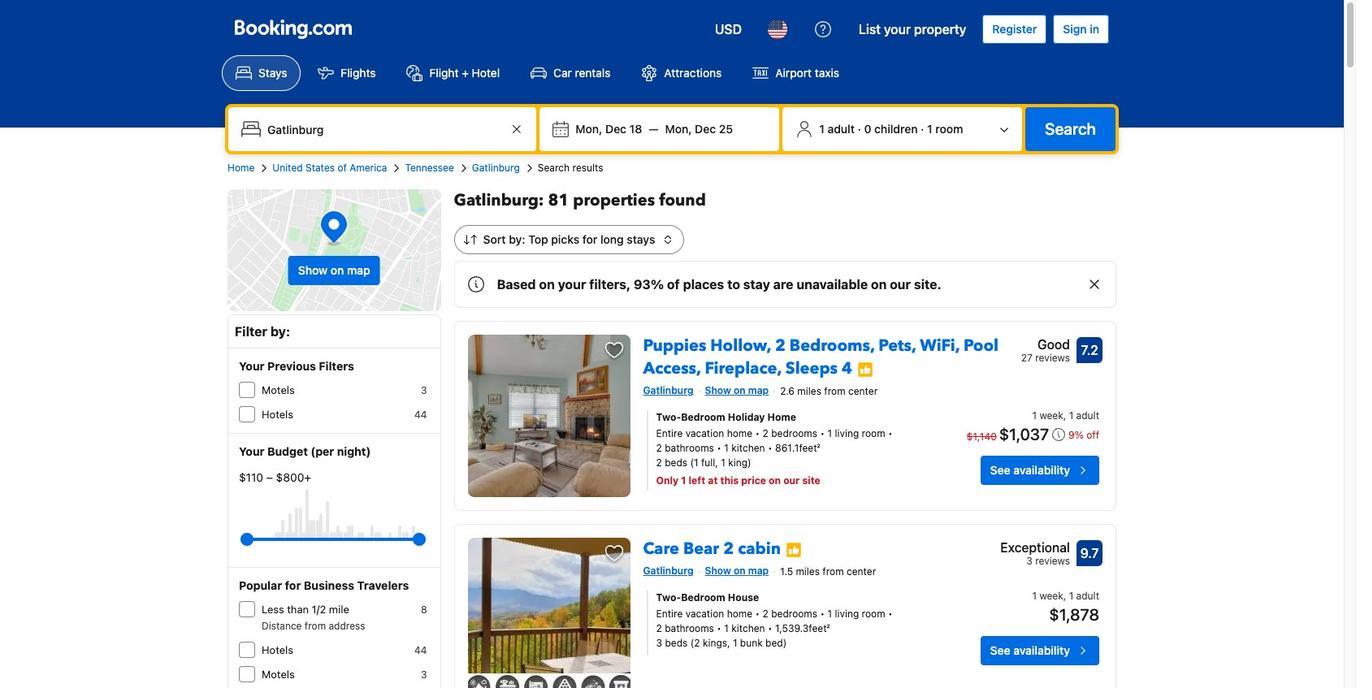 Task type: locate. For each thing, give the bounding box(es) containing it.
living down the 2.6 miles from center
[[835, 427, 859, 440]]

this property is part of our preferred partner program. it's committed to providing excellent service and good value. it'll pay us a higher commission if you make a booking. image for bedrooms,
[[858, 361, 874, 378]]

1 bathrooms from the top
[[665, 442, 714, 454]]

1 availability from the top
[[1014, 463, 1071, 477]]

1 vertical spatial by:
[[271, 324, 290, 339]]

flights
[[341, 66, 376, 80]]

bedroom
[[681, 411, 726, 423], [681, 592, 726, 604]]

tennessee link
[[405, 161, 454, 176]]

your for your budget (per night)
[[239, 445, 265, 458]]

adult inside dropdown button
[[828, 122, 855, 136]]

your down filter
[[239, 359, 265, 373]]

1 vertical spatial see availability link
[[981, 636, 1100, 666]]

2 see from the top
[[991, 644, 1011, 657]]

1 vertical spatial vacation
[[686, 608, 725, 620]]

0 vertical spatial show on map
[[298, 263, 370, 277]]

0 horizontal spatial mon,
[[576, 122, 603, 136]]

0 vertical spatial hotels
[[262, 408, 293, 421]]

of
[[338, 162, 347, 174], [667, 277, 680, 292]]

2 see availability from the top
[[991, 644, 1071, 657]]

0 vertical spatial search
[[1045, 119, 1097, 138]]

living
[[835, 427, 859, 440], [835, 608, 859, 620]]

0 vertical spatial entire
[[656, 427, 683, 440]]

your up $110 at the bottom of the page
[[239, 445, 265, 458]]

0 horizontal spatial of
[[338, 162, 347, 174]]

1 vertical spatial bedrooms
[[772, 608, 818, 620]]

hotel
[[472, 66, 500, 80]]

beds inside two-bedroom house entire vacation home • 2 bedrooms • 1 living room • 2 bathrooms • 1 kitchen • 1,539.3feet² 3 beds (2 kings, 1 bunk bed)
[[665, 637, 688, 649]]

2 reviews from the top
[[1036, 555, 1071, 567]]

car rentals link
[[517, 55, 625, 91]]

center for cabin
[[847, 566, 877, 578]]

reviews left the '9.7'
[[1036, 555, 1071, 567]]

miles right 2.6
[[798, 385, 822, 397]]

two- down access,
[[656, 411, 681, 423]]

on
[[331, 263, 344, 277], [539, 277, 555, 292], [871, 277, 887, 292], [734, 384, 746, 397], [769, 475, 781, 487], [734, 565, 746, 577]]

miles right 1.5
[[796, 566, 820, 578]]

home left united
[[228, 162, 255, 174]]

0 vertical spatial home
[[228, 162, 255, 174]]

2 bedroom from the top
[[681, 592, 726, 604]]

entire up the only
[[656, 427, 683, 440]]

entire down care
[[656, 608, 683, 620]]

1 vertical spatial entire
[[656, 608, 683, 620]]

0 vertical spatial beds
[[665, 457, 688, 469]]

0 vertical spatial vacation
[[686, 427, 725, 440]]

0 vertical spatial week
[[1040, 410, 1064, 422]]

gatlinburg up gatlinburg:
[[472, 162, 520, 174]]

see availability link down $1,037
[[981, 456, 1100, 485]]

1 motels from the top
[[262, 384, 295, 397]]

bedrooms
[[772, 427, 818, 440], [772, 608, 818, 620]]

our left site on the right bottom
[[784, 475, 800, 487]]

0 vertical spatial kitchen
[[732, 442, 765, 454]]

bathrooms inside two-bedroom holiday home entire vacation home • 2 bedrooms • 1 living room • 2 bathrooms • 1 kitchen • 861.1feet² 2 beds (1 full, 1 king) only 1 left at this price on our site
[[665, 442, 714, 454]]

81
[[548, 189, 569, 211]]

1 horizontal spatial home
[[768, 411, 796, 423]]

1 bedroom from the top
[[681, 411, 726, 423]]

week up the $1,878
[[1040, 590, 1064, 602]]

to
[[728, 277, 740, 292]]

1 kitchen from the top
[[732, 442, 765, 454]]

for left long
[[583, 232, 598, 246]]

adult up 9% off
[[1077, 410, 1100, 422]]

exceptional 3 reviews
[[1001, 541, 1071, 567]]

show on map for puppies hollow, 2 bedrooms, pets, wifi, pool access, fireplace, sleeps 4
[[705, 384, 769, 397]]

reviews inside good 27 reviews
[[1036, 352, 1071, 364]]

0 vertical spatial gatlinburg
[[472, 162, 520, 174]]

0 horizontal spatial by:
[[271, 324, 290, 339]]

1 horizontal spatial by:
[[509, 232, 526, 246]]

by:
[[509, 232, 526, 246], [271, 324, 290, 339]]

adult for 1 week , 1 adult
[[1077, 410, 1100, 422]]

2 vertical spatial map
[[748, 565, 769, 577]]

0 horizontal spatial dec
[[606, 122, 627, 136]]

1 vertical spatial 44
[[415, 645, 427, 657]]

1 vertical spatial week
[[1040, 590, 1064, 602]]

1 vertical spatial adult
[[1077, 410, 1100, 422]]

vacation inside two-bedroom house entire vacation home • 2 bedrooms • 1 living room • 2 bathrooms • 1 kitchen • 1,539.3feet² 3 beds (2 kings, 1 bunk bed)
[[686, 608, 725, 620]]

children
[[875, 122, 918, 136]]

0 vertical spatial living
[[835, 427, 859, 440]]

home
[[727, 427, 753, 440], [727, 608, 753, 620]]

1 vertical spatial miles
[[796, 566, 820, 578]]

1 vertical spatial see availability
[[991, 644, 1071, 657]]

motels down distance
[[262, 668, 295, 681]]

1 hotels from the top
[[262, 408, 293, 421]]

2 hotels from the top
[[262, 644, 293, 657]]

availability
[[1014, 463, 1071, 477], [1014, 644, 1071, 657]]

2 bedrooms from the top
[[772, 608, 818, 620]]

your left the filters, at the top left of the page
[[558, 277, 586, 292]]

0 vertical spatial availability
[[1014, 463, 1071, 477]]

bedroom inside two-bedroom holiday home entire vacation home • 2 bedrooms • 1 living room • 2 bathrooms • 1 kitchen • 861.1feet² 2 beds (1 full, 1 king) only 1 left at this price on our site
[[681, 411, 726, 423]]

bathrooms up (1
[[665, 442, 714, 454]]

1 vertical spatial availability
[[1014, 644, 1071, 657]]

kitchen up bunk
[[732, 623, 765, 635]]

1 horizontal spatial of
[[667, 277, 680, 292]]

0 vertical spatial map
[[347, 263, 370, 277]]

less than 1/2 mile
[[262, 603, 349, 616]]

0 vertical spatial miles
[[798, 385, 822, 397]]

0 vertical spatial bathrooms
[[665, 442, 714, 454]]

1 living from the top
[[835, 427, 859, 440]]

1.5
[[780, 566, 793, 578]]

0 vertical spatial room
[[936, 122, 964, 136]]

2 dec from the left
[[695, 122, 716, 136]]

on inside two-bedroom holiday home entire vacation home • 2 bedrooms • 1 living room • 2 bathrooms • 1 kitchen • 861.1feet² 2 beds (1 full, 1 king) only 1 left at this price on our site
[[769, 475, 781, 487]]

than
[[287, 603, 309, 616]]

0 vertical spatial motels
[[262, 384, 295, 397]]

holiday
[[728, 411, 765, 423]]

2 beds from the top
[[665, 637, 688, 649]]

for
[[583, 232, 598, 246], [285, 579, 301, 593]]

motels down previous
[[262, 384, 295, 397]]

home down 2.6
[[768, 411, 796, 423]]

0 vertical spatial our
[[890, 277, 911, 292]]

9.7
[[1081, 546, 1099, 561]]

two-
[[656, 411, 681, 423], [656, 592, 681, 604]]

1 vertical spatial motels
[[262, 668, 295, 681]]

week for 1 week , 1 adult
[[1040, 410, 1064, 422]]

1 reviews from the top
[[1036, 352, 1071, 364]]

show inside button
[[298, 263, 328, 277]]

of right 93%
[[667, 277, 680, 292]]

0 vertical spatial adult
[[828, 122, 855, 136]]

0 horizontal spatial for
[[285, 579, 301, 593]]

· left 0 in the top right of the page
[[858, 122, 862, 136]]

1 week , 1 adult $1,878
[[1033, 590, 1100, 624]]

1 up the 9%
[[1069, 410, 1074, 422]]

availability down $1,037
[[1014, 463, 1071, 477]]

see availability down $1,037
[[991, 463, 1071, 477]]

bedroom inside two-bedroom house entire vacation home • 2 bedrooms • 1 living room • 2 bathrooms • 1 kitchen • 1,539.3feet² 3 beds (2 kings, 1 bunk bed)
[[681, 592, 726, 604]]

0 horizontal spatial our
[[784, 475, 800, 487]]

2 · from the left
[[921, 122, 925, 136]]

0 vertical spatial see
[[991, 463, 1011, 477]]

search results updated. gatlinburg: 81 properties found. applied filters: vacation homes. element
[[454, 189, 1117, 212]]

0 vertical spatial 44
[[415, 409, 427, 421]]

mon, right — on the top left of the page
[[665, 122, 692, 136]]

1 vertical spatial from
[[823, 566, 844, 578]]

1 44 from the top
[[415, 409, 427, 421]]

•
[[756, 427, 760, 440], [821, 427, 825, 440], [888, 427, 893, 440], [717, 442, 722, 454], [768, 442, 773, 454], [756, 608, 760, 620], [821, 608, 825, 620], [888, 608, 893, 620], [717, 623, 722, 635], [768, 623, 773, 635]]

1 vertical spatial center
[[847, 566, 877, 578]]

3 inside two-bedroom house entire vacation home • 2 bedrooms • 1 living room • 2 bathrooms • 1 kitchen • 1,539.3feet² 3 beds (2 kings, 1 bunk bed)
[[656, 637, 663, 649]]

1 vertical spatial ,
[[1064, 590, 1067, 602]]

room down the 1.5 miles from center
[[862, 608, 886, 620]]

sign in
[[1063, 22, 1100, 36]]

1 see availability from the top
[[991, 463, 1071, 477]]

1 beds from the top
[[665, 457, 688, 469]]

based
[[497, 277, 536, 292]]

2 availability from the top
[[1014, 644, 1071, 657]]

hollow,
[[711, 335, 771, 357]]

0 vertical spatial bedrooms
[[772, 427, 818, 440]]

stay
[[744, 277, 770, 292]]

2 , from the top
[[1064, 590, 1067, 602]]

1 vertical spatial for
[[285, 579, 301, 593]]

room down the 2.6 miles from center
[[862, 427, 886, 440]]

0 vertical spatial two-
[[656, 411, 681, 423]]

1 up kings,
[[725, 623, 729, 635]]

home down holiday
[[727, 427, 753, 440]]

two- inside two-bedroom house entire vacation home • 2 bedrooms • 1 living room • 2 bathrooms • 1 kitchen • 1,539.3feet² 3 beds (2 kings, 1 bunk bed)
[[656, 592, 681, 604]]

sign
[[1063, 22, 1087, 36]]

availability down the $1,878
[[1014, 644, 1071, 657]]

two-bedroom house link
[[656, 591, 931, 605]]

0 vertical spatial for
[[583, 232, 598, 246]]

hotels for previous
[[262, 408, 293, 421]]

1 vertical spatial hotels
[[262, 644, 293, 657]]

2 vertical spatial room
[[862, 608, 886, 620]]

this
[[721, 475, 739, 487]]

show on map button
[[288, 256, 380, 285]]

0 vertical spatial reviews
[[1036, 352, 1071, 364]]

2 vertical spatial show on map
[[705, 565, 769, 577]]

room right "children"
[[936, 122, 964, 136]]

dec left the 25
[[695, 122, 716, 136]]

0 vertical spatial bedroom
[[681, 411, 726, 423]]

2 living from the top
[[835, 608, 859, 620]]

from down 4
[[824, 385, 846, 397]]

map
[[347, 263, 370, 277], [748, 384, 769, 397], [748, 565, 769, 577]]

by: for filter
[[271, 324, 290, 339]]

0 vertical spatial from
[[824, 385, 846, 397]]

1.5 miles from center
[[780, 566, 877, 578]]

two-bedroom holiday home link
[[656, 410, 931, 425]]

of right "states"
[[338, 162, 347, 174]]

vacation up '(2'
[[686, 608, 725, 620]]

adult left 0 in the top right of the page
[[828, 122, 855, 136]]

1 week from the top
[[1040, 410, 1064, 422]]

0 vertical spatial your
[[239, 359, 265, 373]]

2 your from the top
[[239, 445, 265, 458]]

1 vertical spatial show on map
[[705, 384, 769, 397]]

1 vertical spatial home
[[727, 608, 753, 620]]

1 vertical spatial room
[[862, 427, 886, 440]]

living down the 1.5 miles from center
[[835, 608, 859, 620]]

1
[[820, 122, 825, 136], [928, 122, 933, 136], [1033, 410, 1037, 422], [1069, 410, 1074, 422], [828, 427, 832, 440], [725, 442, 729, 454], [721, 457, 726, 469], [681, 475, 686, 487], [1033, 590, 1037, 602], [1069, 590, 1074, 602], [828, 608, 832, 620], [725, 623, 729, 635], [733, 637, 738, 649]]

bedrooms inside two-bedroom house entire vacation home • 2 bedrooms • 1 living room • 2 bathrooms • 1 kitchen • 1,539.3feet² 3 beds (2 kings, 1 bunk bed)
[[772, 608, 818, 620]]

previous
[[267, 359, 316, 373]]

1 vertical spatial reviews
[[1036, 555, 1071, 567]]

hotels
[[262, 408, 293, 421], [262, 644, 293, 657]]

1 home from the top
[[727, 427, 753, 440]]

0 vertical spatial your
[[884, 22, 911, 37]]

kings,
[[703, 637, 730, 649]]

1 horizontal spatial ·
[[921, 122, 925, 136]]

44 for popular for business travelers
[[415, 645, 427, 657]]

2 vacation from the top
[[686, 608, 725, 620]]

by: right filter
[[271, 324, 290, 339]]

0 horizontal spatial search
[[538, 162, 570, 174]]

0 horizontal spatial your
[[558, 277, 586, 292]]

1 vertical spatial search
[[538, 162, 570, 174]]

1 bedrooms from the top
[[772, 427, 818, 440]]

1 vertical spatial your
[[239, 445, 265, 458]]

from for bedrooms,
[[824, 385, 846, 397]]

by: left top
[[509, 232, 526, 246]]

bedroom left holiday
[[681, 411, 726, 423]]

full,
[[701, 457, 719, 469]]

at
[[708, 475, 718, 487]]

1 vertical spatial two-
[[656, 592, 681, 604]]

1 week , 1 adult
[[1033, 410, 1100, 422]]

motels
[[262, 384, 295, 397], [262, 668, 295, 681]]

center up two-bedroom house link
[[847, 566, 877, 578]]

1 see from the top
[[991, 463, 1011, 477]]

1 vertical spatial home
[[768, 411, 796, 423]]

bathrooms
[[665, 442, 714, 454], [665, 623, 714, 635]]

sign in link
[[1054, 15, 1110, 44]]

2 see availability link from the top
[[981, 636, 1100, 666]]

home inside two-bedroom holiday home entire vacation home • 2 bedrooms • 1 living room • 2 bathrooms • 1 kitchen • 861.1feet² 2 beds (1 full, 1 king) only 1 left at this price on our site
[[768, 411, 796, 423]]

1 see availability link from the top
[[981, 456, 1100, 485]]

1 adult · 0 children · 1 room button
[[789, 114, 1016, 145]]

vacation up "full,"
[[686, 427, 725, 440]]

· right "children"
[[921, 122, 925, 136]]

1 vertical spatial living
[[835, 608, 859, 620]]

vacation
[[686, 427, 725, 440], [686, 608, 725, 620]]

puppies hollow, 2 bedrooms, pets, wifi, pool access, fireplace, sleeps 4 image
[[468, 335, 630, 497]]

on inside show on map button
[[331, 263, 344, 277]]

hotels down distance
[[262, 644, 293, 657]]

scored 9.7 element
[[1077, 541, 1103, 567]]

Where are you going? field
[[261, 115, 508, 144]]

bathrooms up '(2'
[[665, 623, 714, 635]]

for up than
[[285, 579, 301, 593]]

0 horizontal spatial ·
[[858, 122, 862, 136]]

kitchen up king)
[[732, 442, 765, 454]]

, for 1 week , 1 adult
[[1064, 410, 1067, 422]]

2
[[775, 335, 786, 357], [763, 427, 769, 440], [656, 442, 662, 454], [656, 457, 662, 469], [724, 538, 734, 560], [763, 608, 769, 620], [656, 623, 662, 635]]

tennessee
[[405, 162, 454, 174]]

2 vertical spatial show
[[705, 565, 731, 577]]

0 vertical spatial by:
[[509, 232, 526, 246]]

airport taxis
[[776, 66, 840, 80]]

show for care
[[705, 565, 731, 577]]

1 vacation from the top
[[686, 427, 725, 440]]

exceptional element
[[1001, 538, 1071, 558]]

gatlinburg: 81 properties found
[[454, 189, 706, 211]]

1 vertical spatial our
[[784, 475, 800, 487]]

gatlinburg down access,
[[643, 384, 694, 397]]

flight + hotel
[[430, 66, 500, 80]]

bedroom left house
[[681, 592, 726, 604]]

bedrooms up 861.1feet²
[[772, 427, 818, 440]]

filters,
[[590, 277, 631, 292]]

1 vertical spatial show
[[705, 384, 731, 397]]

reviews inside exceptional 3 reviews
[[1036, 555, 1071, 567]]

care bear 2 cabin image
[[468, 538, 630, 688]]

gatlinburg link
[[472, 161, 520, 176]]

1 horizontal spatial search
[[1045, 119, 1097, 138]]

see availability link down the $1,878
[[981, 636, 1100, 666]]

week up $1,037
[[1040, 410, 1064, 422]]

see for puppies hollow, 2 bedrooms, pets, wifi, pool access, fireplace, sleeps 4
[[991, 463, 1011, 477]]

home down house
[[727, 608, 753, 620]]

group
[[247, 527, 419, 553]]

room inside dropdown button
[[936, 122, 964, 136]]

1 horizontal spatial mon,
[[665, 122, 692, 136]]

this property is part of our preferred partner program. it's committed to providing excellent service and good value. it'll pay us a higher commission if you make a booking. image
[[858, 361, 874, 378], [786, 542, 802, 558], [786, 542, 802, 558]]

mon, up 'results'
[[576, 122, 603, 136]]

home
[[228, 162, 255, 174], [768, 411, 796, 423]]

2 entire from the top
[[656, 608, 683, 620]]

1 vertical spatial bathrooms
[[665, 623, 714, 635]]

(1
[[690, 457, 699, 469]]

rentals
[[575, 66, 611, 80]]

1 vertical spatial bedroom
[[681, 592, 726, 604]]

1 entire from the top
[[656, 427, 683, 440]]

hotels for for
[[262, 644, 293, 657]]

center down this property is part of our preferred partner program. it's committed to providing excellent service and good value. it'll pay us a higher commission if you make a booking. icon
[[849, 385, 878, 397]]

your right list
[[884, 22, 911, 37]]

adult inside 1 week , 1 adult $1,878
[[1077, 590, 1100, 602]]

1 vertical spatial kitchen
[[732, 623, 765, 635]]

reviews right 27 at the bottom right
[[1036, 352, 1071, 364]]

, inside 1 week , 1 adult $1,878
[[1064, 590, 1067, 602]]

see availability down 1 week , 1 adult $1,878
[[991, 644, 1071, 657]]

0 vertical spatial ,
[[1064, 410, 1067, 422]]

0 vertical spatial see availability
[[991, 463, 1071, 477]]

register
[[993, 22, 1037, 36]]

beds left '(2'
[[665, 637, 688, 649]]

room
[[936, 122, 964, 136], [862, 427, 886, 440], [862, 608, 886, 620]]

2 two- from the top
[[656, 592, 681, 604]]

1 horizontal spatial your
[[884, 22, 911, 37]]

bedrooms down two-bedroom house link
[[772, 608, 818, 620]]

beds left (1
[[665, 457, 688, 469]]

1 down two-bedroom holiday home link
[[828, 427, 832, 440]]

1 vertical spatial gatlinburg
[[643, 384, 694, 397]]

see availability for puppies hollow, 2 bedrooms, pets, wifi, pool access, fireplace, sleeps 4
[[991, 463, 1071, 477]]

2 vertical spatial adult
[[1077, 590, 1100, 602]]

week for 1 week , 1 adult $1,878
[[1040, 590, 1064, 602]]

0 vertical spatial center
[[849, 385, 878, 397]]

0 vertical spatial show
[[298, 263, 328, 277]]

our left site.
[[890, 277, 911, 292]]

1 vertical spatial map
[[748, 384, 769, 397]]

4
[[842, 358, 853, 380]]

from right 1.5
[[823, 566, 844, 578]]

1 your from the top
[[239, 359, 265, 373]]

from down 1/2
[[305, 620, 326, 632]]

44
[[415, 409, 427, 421], [415, 645, 427, 657]]

see availability link for care bear 2 cabin
[[981, 636, 1100, 666]]

hotels up budget
[[262, 408, 293, 421]]

2.6
[[780, 385, 795, 397]]

two- down care
[[656, 592, 681, 604]]

2 44 from the top
[[415, 645, 427, 657]]

mile
[[329, 603, 349, 616]]

0 vertical spatial home
[[727, 427, 753, 440]]

gatlinburg for care
[[643, 565, 694, 577]]

1 horizontal spatial dec
[[695, 122, 716, 136]]

2 home from the top
[[727, 608, 753, 620]]

gatlinburg down care
[[643, 565, 694, 577]]

0 vertical spatial see availability link
[[981, 456, 1100, 485]]

1 two- from the top
[[656, 411, 681, 423]]

adult up the $1,878
[[1077, 590, 1100, 602]]

bedrooms inside two-bedroom holiday home entire vacation home • 2 bedrooms • 1 living room • 2 bathrooms • 1 kitchen • 861.1feet² 2 beds (1 full, 1 king) only 1 left at this price on our site
[[772, 427, 818, 440]]

mon,
[[576, 122, 603, 136], [665, 122, 692, 136]]

home link
[[228, 161, 255, 176]]

0 horizontal spatial home
[[228, 162, 255, 174]]

2 vertical spatial gatlinburg
[[643, 565, 694, 577]]

2 kitchen from the top
[[732, 623, 765, 635]]

dec left 18
[[606, 122, 627, 136]]

taxis
[[815, 66, 840, 80]]

wifi,
[[920, 335, 960, 357]]

week inside 1 week , 1 adult $1,878
[[1040, 590, 1064, 602]]

1 , from the top
[[1064, 410, 1067, 422]]

states
[[306, 162, 335, 174]]

1 vertical spatial see
[[991, 644, 1011, 657]]

2 bathrooms from the top
[[665, 623, 714, 635]]

+
[[462, 66, 469, 80]]

1 vertical spatial beds
[[665, 637, 688, 649]]

night)
[[337, 445, 371, 458]]

center for bedrooms,
[[849, 385, 878, 397]]

see availability link
[[981, 456, 1100, 485], [981, 636, 1100, 666]]

search inside button
[[1045, 119, 1097, 138]]

2 week from the top
[[1040, 590, 1064, 602]]

two- inside two-bedroom holiday home entire vacation home • 2 bedrooms • 1 living room • 2 bathrooms • 1 kitchen • 861.1feet² 2 beds (1 full, 1 king) only 1 left at this price on our site
[[656, 411, 681, 423]]



Task type: describe. For each thing, give the bounding box(es) containing it.
cabin
[[738, 538, 781, 560]]

2 motels from the top
[[262, 668, 295, 681]]

based on your filters, 93% of places to stay are unavailable on our site.
[[497, 277, 942, 292]]

two-bedroom house entire vacation home • 2 bedrooms • 1 living room • 2 bathrooms • 1 kitchen • 1,539.3feet² 3 beds (2 kings, 1 bunk bed)
[[656, 592, 893, 649]]

1 · from the left
[[858, 122, 862, 136]]

home inside two-bedroom holiday home entire vacation home • 2 bedrooms • 1 living room • 2 bathrooms • 1 kitchen • 861.1feet² 2 beds (1 full, 1 king) only 1 left at this price on our site
[[727, 427, 753, 440]]

pool
[[964, 335, 999, 357]]

1 up 1,539.3feet²
[[828, 608, 832, 620]]

search for search results
[[538, 162, 570, 174]]

reviews for puppies hollow, 2 bedrooms, pets, wifi, pool access, fireplace, sleeps 4
[[1036, 352, 1071, 364]]

miles for bedrooms,
[[798, 385, 822, 397]]

1 vertical spatial of
[[667, 277, 680, 292]]

bedrooms,
[[790, 335, 875, 357]]

two- for puppies hollow, 2 bedrooms, pets, wifi, pool access, fireplace, sleeps 4
[[656, 411, 681, 423]]

united states of america link
[[273, 161, 387, 176]]

of inside united states of america link
[[338, 162, 347, 174]]

1 horizontal spatial our
[[890, 277, 911, 292]]

1 adult · 0 children · 1 room
[[820, 122, 964, 136]]

2 vertical spatial from
[[305, 620, 326, 632]]

by: for sort
[[509, 232, 526, 246]]

1 right "children"
[[928, 122, 933, 136]]

2 inside puppies hollow, 2 bedrooms, pets, wifi, pool access, fireplace, sleeps 4
[[775, 335, 786, 357]]

7.2
[[1081, 343, 1099, 358]]

adult for 1 week , 1 adult $1,878
[[1077, 590, 1100, 602]]

this property is part of our preferred partner program. it's committed to providing excellent service and good value. it'll pay us a higher commission if you make a booking. image
[[858, 361, 874, 378]]

good
[[1038, 337, 1071, 352]]

beds inside two-bedroom holiday home entire vacation home • 2 bedrooms • 1 living room • 2 bathrooms • 1 kitchen • 861.1feet² 2 beds (1 full, 1 king) only 1 left at this price on our site
[[665, 457, 688, 469]]

living inside two-bedroom house entire vacation home • 2 bedrooms • 1 living room • 2 bathrooms • 1 kitchen • 1,539.3feet² 3 beds (2 kings, 1 bunk bed)
[[835, 608, 859, 620]]

bed)
[[766, 637, 787, 649]]

$110
[[239, 471, 263, 484]]

2 mon, from the left
[[665, 122, 692, 136]]

bathrooms inside two-bedroom house entire vacation home • 2 bedrooms • 1 living room • 2 bathrooms • 1 kitchen • 1,539.3feet² 3 beds (2 kings, 1 bunk bed)
[[665, 623, 714, 635]]

care bear 2 cabin
[[643, 538, 781, 560]]

price
[[742, 475, 767, 487]]

travelers
[[357, 579, 409, 593]]

exceptional
[[1001, 541, 1071, 555]]

3 inside exceptional 3 reviews
[[1027, 555, 1033, 567]]

sort by: top picks for long stays
[[483, 232, 655, 246]]

vacation inside two-bedroom holiday home entire vacation home • 2 bedrooms • 1 living room • 2 bathrooms • 1 kitchen • 861.1feet² 2 beds (1 full, 1 king) only 1 left at this price on our site
[[686, 427, 725, 440]]

1 mon, from the left
[[576, 122, 603, 136]]

see availability link for puppies hollow, 2 bedrooms, pets, wifi, pool access, fireplace, sleeps 4
[[981, 456, 1100, 485]]

1 down exceptional 3 reviews
[[1033, 590, 1037, 602]]

1 horizontal spatial for
[[583, 232, 598, 246]]

miles for cabin
[[796, 566, 820, 578]]

care
[[643, 538, 679, 560]]

25
[[719, 122, 733, 136]]

filter
[[235, 324, 268, 339]]

show on map inside button
[[298, 263, 370, 277]]

airport
[[776, 66, 812, 80]]

stays
[[627, 232, 655, 246]]

see for care bear 2 cabin
[[991, 644, 1011, 657]]

93%
[[634, 277, 664, 292]]

attractions
[[664, 66, 722, 80]]

our inside two-bedroom holiday home entire vacation home • 2 bedrooms • 1 living room • 2 bathrooms • 1 kitchen • 861.1feet² 2 beds (1 full, 1 king) only 1 left at this price on our site
[[784, 475, 800, 487]]

off
[[1087, 429, 1100, 441]]

room inside two-bedroom house entire vacation home • 2 bedrooms • 1 living room • 2 bathrooms • 1 kitchen • 1,539.3feet² 3 beds (2 kings, 1 bunk bed)
[[862, 608, 886, 620]]

$1,037
[[1000, 425, 1049, 444]]

gatlinburg for puppies
[[643, 384, 694, 397]]

scored 7.2 element
[[1077, 337, 1103, 363]]

bedroom for bear
[[681, 592, 726, 604]]

usd
[[715, 22, 742, 37]]

$110 – $800+
[[239, 471, 311, 484]]

(2
[[691, 637, 700, 649]]

availability for puppies hollow, 2 bedrooms, pets, wifi, pool access, fireplace, sleeps 4
[[1014, 463, 1071, 477]]

1 left bunk
[[733, 637, 738, 649]]

$1,140
[[967, 431, 997, 443]]

search for search
[[1045, 119, 1097, 138]]

1 left 0 in the top right of the page
[[820, 122, 825, 136]]

from for cabin
[[823, 566, 844, 578]]

1 left 'left'
[[681, 475, 686, 487]]

popular for business travelers
[[239, 579, 409, 593]]

two- for care bear 2 cabin
[[656, 592, 681, 604]]

flight + hotel link
[[393, 55, 514, 91]]

bear
[[684, 538, 720, 560]]

king)
[[729, 457, 752, 469]]

top
[[529, 232, 548, 246]]

good element
[[1022, 335, 1071, 354]]

your previous filters
[[239, 359, 354, 373]]

pets,
[[879, 335, 916, 357]]

sleeps
[[786, 358, 838, 380]]

—
[[649, 122, 659, 136]]

$800+
[[276, 471, 311, 484]]

list your property
[[859, 22, 967, 37]]

entire inside two-bedroom house entire vacation home • 2 bedrooms • 1 living room • 2 bathrooms • 1 kitchen • 1,539.3feet² 3 beds (2 kings, 1 bunk bed)
[[656, 608, 683, 620]]

–
[[266, 471, 273, 484]]

see availability for care bear 2 cabin
[[991, 644, 1071, 657]]

bedroom for hollow,
[[681, 411, 726, 423]]

list your property link
[[849, 10, 976, 49]]

united
[[273, 162, 303, 174]]

1 up king)
[[725, 442, 729, 454]]

861.1feet²
[[776, 442, 821, 454]]

0
[[864, 122, 872, 136]]

site.
[[914, 277, 942, 292]]

budget
[[267, 445, 308, 458]]

gatlinburg:
[[454, 189, 544, 211]]

1 up $1,037
[[1033, 410, 1037, 422]]

kitchen inside two-bedroom holiday home entire vacation home • 2 bedrooms • 1 living room • 2 bathrooms • 1 kitchen • 861.1feet² 2 beds (1 full, 1 king) only 1 left at this price on our site
[[732, 442, 765, 454]]

1 up the $1,878
[[1069, 590, 1074, 602]]

entire inside two-bedroom holiday home entire vacation home • 2 bedrooms • 1 living room • 2 bathrooms • 1 kitchen • 861.1feet² 2 beds (1 full, 1 king) only 1 left at this price on our site
[[656, 427, 683, 440]]

map for care bear 2 cabin
[[748, 565, 769, 577]]

in
[[1090, 22, 1100, 36]]

show on map for care bear 2 cabin
[[705, 565, 769, 577]]

picks
[[551, 232, 580, 246]]

8
[[421, 604, 427, 616]]

usd button
[[705, 10, 752, 49]]

filters
[[319, 359, 354, 373]]

1 dec from the left
[[606, 122, 627, 136]]

list
[[859, 22, 881, 37]]

car rentals
[[554, 66, 611, 80]]

fireplace,
[[705, 358, 782, 380]]

map for puppies hollow, 2 bedrooms, pets, wifi, pool access, fireplace, sleeps 4
[[748, 384, 769, 397]]

airport taxis link
[[739, 55, 853, 91]]

, for 1 week , 1 adult $1,878
[[1064, 590, 1067, 602]]

filter by:
[[235, 324, 290, 339]]

flight
[[430, 66, 459, 80]]

your for your previous filters
[[239, 359, 265, 373]]

found
[[659, 189, 706, 211]]

address
[[329, 620, 365, 632]]

puppies hollow, 2 bedrooms, pets, wifi, pool access, fireplace, sleeps 4
[[643, 335, 999, 380]]

reviews for care bear 2 cabin
[[1036, 555, 1071, 567]]

business
[[304, 579, 354, 593]]

register link
[[983, 15, 1047, 44]]

distance
[[262, 620, 302, 632]]

room inside two-bedroom holiday home entire vacation home • 2 bedrooms • 1 living room • 2 bathrooms • 1 kitchen • 861.1feet² 2 beds (1 full, 1 king) only 1 left at this price on our site
[[862, 427, 886, 440]]

care bear 2 cabin link
[[643, 532, 781, 560]]

mon, dec 25 button
[[659, 115, 740, 144]]

availability for care bear 2 cabin
[[1014, 644, 1071, 657]]

kitchen inside two-bedroom house entire vacation home • 2 bedrooms • 1 living room • 2 bathrooms • 1 kitchen • 1,539.3feet² 3 beds (2 kings, 1 bunk bed)
[[732, 623, 765, 635]]

your budget (per night)
[[239, 445, 371, 458]]

mon, dec 18 button
[[569, 115, 649, 144]]

27
[[1022, 352, 1033, 364]]

1 right "full,"
[[721, 457, 726, 469]]

good 27 reviews
[[1022, 337, 1071, 364]]

18
[[630, 122, 642, 136]]

sort
[[483, 232, 506, 246]]

1 vertical spatial your
[[558, 277, 586, 292]]

site
[[803, 475, 821, 487]]

44 for your previous filters
[[415, 409, 427, 421]]

popular
[[239, 579, 282, 593]]

show for puppies
[[705, 384, 731, 397]]

less
[[262, 603, 284, 616]]

united states of america
[[273, 162, 387, 174]]

left
[[689, 475, 706, 487]]

map inside button
[[347, 263, 370, 277]]

properties
[[573, 189, 655, 211]]

this property is part of our preferred partner program. it's committed to providing excellent service and good value. it'll pay us a higher commission if you make a booking. image for cabin
[[786, 542, 802, 558]]

living inside two-bedroom holiday home entire vacation home • 2 bedrooms • 1 living room • 2 bathrooms • 1 kitchen • 861.1feet² 2 beds (1 full, 1 king) only 1 left at this price on our site
[[835, 427, 859, 440]]

$1,878
[[1050, 605, 1100, 624]]

only
[[656, 475, 679, 487]]

car
[[554, 66, 572, 80]]

home inside two-bedroom house entire vacation home • 2 bedrooms • 1 living room • 2 bathrooms • 1 kitchen • 1,539.3feet² 3 beds (2 kings, 1 bunk bed)
[[727, 608, 753, 620]]

booking.com image
[[235, 20, 352, 39]]



Task type: vqa. For each thing, say whether or not it's contained in the screenshot.
2nd looking from right
no



